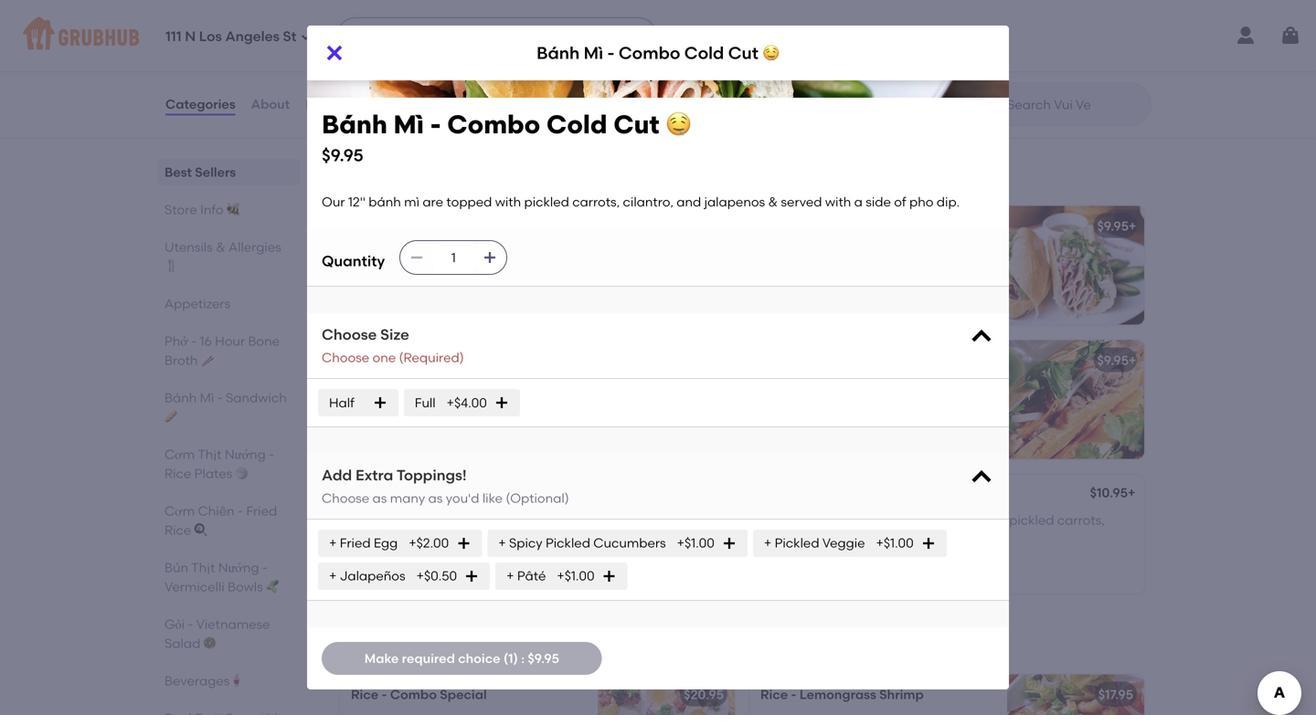 Task type: vqa. For each thing, say whether or not it's contained in the screenshot.
Lemongrass
yes



Task type: locate. For each thing, give the bounding box(es) containing it.
1 vertical spatial 🤤
[[666, 109, 691, 140]]

(gf) for phở chicken breast
[[351, 48, 378, 63]]

:
[[521, 651, 525, 667]]

thịt up vermicelli
[[191, 560, 215, 576]]

1 vertical spatial thịt
[[191, 560, 215, 576]]

(gf) down phở chicken breast
[[351, 48, 378, 63]]

egg
[[448, 218, 472, 234], [374, 536, 398, 551]]

our 12" bánh mì are topped with pickled carrots, cilantro, and jalapenos & served with a side of pho dip. for bánh mì - combo cold cut 🤤
[[761, 244, 963, 315]]

111
[[165, 28, 182, 45]]

about
[[251, 96, 290, 112]]

side
[[866, 194, 891, 210], [922, 281, 947, 297], [513, 416, 538, 431], [922, 416, 947, 431], [513, 554, 538, 569]]

beverages🥤
[[165, 674, 243, 689]]

2 choose from the top
[[322, 350, 370, 366]]

best inside tab
[[165, 165, 192, 180]]

2 horizontal spatial cold
[[872, 218, 903, 234]]

+$1.00 for + pickled veggie
[[876, 536, 914, 551]]

Input item quantity number field
[[434, 242, 474, 274]]

are inside the vegetarian! our 12" bánh mì are topped with pickled carrots, cilantro, and jalapenos.
[[527, 244, 548, 260]]

pho for bánh mì - combo cold cut 🤤
[[761, 300, 785, 315]]

0 vertical spatial lemongrass
[[413, 491, 490, 506]]

best left sellers
[[165, 165, 192, 180]]

-
[[608, 43, 615, 63], [430, 109, 441, 140], [419, 163, 427, 186], [405, 218, 410, 234], [814, 218, 820, 234], [191, 334, 197, 349], [405, 353, 410, 368], [217, 390, 223, 406], [269, 447, 274, 463], [405, 491, 410, 506], [238, 504, 243, 519], [262, 560, 268, 576], [188, 617, 193, 633], [495, 632, 503, 655], [382, 687, 387, 703], [791, 687, 797, 703]]

appetizers tab
[[165, 294, 293, 314]]

nướng inside the bún thịt nướng - vermicelli bowls 🥒
[[218, 560, 259, 576]]

0 horizontal spatial cut
[[614, 109, 660, 140]]

plates
[[194, 466, 232, 482], [555, 632, 616, 655]]

tab
[[165, 709, 293, 716]]

pho for bánh mì - lemongrass chicken
[[351, 572, 375, 588]]

1 horizontal spatial (gf) served with bean sprouts, basil, limes and jalapenos.
[[761, 44, 1115, 60]]

🍳 for egg
[[475, 218, 488, 234]]

🍳 inside cơm chiên - fried rice 🍳
[[194, 523, 207, 538]]

+ fried egg
[[329, 536, 398, 551]]

fried for mì
[[413, 218, 445, 234]]

jalapenos for bánh mì - lemongrass chicken
[[351, 554, 412, 569]]

- inside the bún thịt nướng - vermicelli bowls 🥒
[[262, 560, 268, 576]]

plates up chiên
[[194, 466, 232, 482]]

pickled down vegan!
[[775, 536, 820, 551]]

0 vertical spatial thịt
[[198, 447, 222, 463]]

side for bánh mì - combo cold cut 🤤
[[922, 281, 947, 297]]

phở right $15.95 +
[[761, 18, 785, 34]]

0 vertical spatial cơm
[[165, 447, 195, 463]]

🍚 up cơm chiên - fried rice 🍳 tab
[[236, 466, 248, 482]]

🍳 for rice
[[194, 523, 207, 538]]

cơm inside cơm chiên - fried rice 🍳
[[165, 504, 195, 519]]

1 horizontal spatial sprouts,
[[901, 44, 950, 60]]

🤤
[[763, 43, 780, 63], [666, 109, 691, 140], [932, 218, 944, 234]]

🍳 down chiên
[[194, 523, 207, 538]]

vegetarian!
[[351, 244, 423, 260]]

0 horizontal spatial sprouts,
[[491, 48, 540, 63]]

shrimp
[[789, 18, 833, 34], [880, 687, 924, 703]]

0 horizontal spatial (gf) served with bean sprouts, basil, limes and jalapenos.
[[351, 48, 576, 82]]

add extra toppings! choose as many as you'd like (optional)
[[322, 467, 569, 507]]

1 horizontal spatial limes
[[988, 44, 1020, 60]]

0 horizontal spatial 🤤
[[666, 109, 691, 140]]

0 vertical spatial bánh mì - sandwich 🥖
[[336, 163, 550, 186]]

sandwich up bánh mì - fried egg 🍳
[[431, 163, 526, 186]]

1 vertical spatial cold
[[547, 109, 607, 140]]

svg image
[[1280, 25, 1302, 47], [324, 42, 346, 64], [969, 325, 995, 350], [494, 396, 509, 410], [969, 465, 995, 491], [921, 536, 936, 551], [465, 569, 479, 584], [602, 569, 617, 584]]

veggie
[[823, 536, 865, 551]]

served for bánh mì - lemongrass chicken
[[428, 554, 469, 569]]

cơm for cơm chiên - fried rice 🍳 tab
[[165, 504, 195, 519]]

1 vertical spatial 🍳
[[194, 523, 207, 538]]

cilantro,
[[623, 194, 674, 210], [528, 263, 578, 278], [859, 263, 910, 278], [450, 397, 500, 413], [859, 397, 910, 413], [761, 532, 811, 547], [450, 535, 500, 551]]

bánh mì - lemongrass chicken
[[351, 491, 544, 506]]

bún thịt nướng - vermicelli bowls 🥒
[[165, 560, 279, 595]]

1 horizontal spatial (gf)
[[761, 44, 787, 60]]

svg image
[[300, 32, 311, 43], [410, 251, 424, 265], [483, 251, 498, 265], [373, 396, 387, 410], [456, 536, 471, 551], [722, 536, 737, 551]]

limes up search icon
[[988, 44, 1020, 60]]

bean inside (gf) served with bean sprouts, basil, limes and jalapenos.
[[456, 48, 488, 63]]

0 horizontal spatial lemongrass
[[413, 491, 490, 506]]

nướng for 'bún thịt nướng - vermicelli bowls 🥒' tab
[[218, 560, 259, 576]]

🤤 inside bánh mì - combo cold cut 🤤 $9.95
[[666, 109, 691, 140]]

side for bánh mì - braised beef brisket 😍
[[513, 416, 538, 431]]

bánh mì - braised beef brisket 😍
[[351, 353, 554, 368]]

best sellers
[[165, 165, 236, 180]]

0 horizontal spatial bánh mì - sandwich 🥖
[[165, 390, 287, 425]]

svg image right input item quantity number field
[[483, 251, 498, 265]]

🥖 inside the bánh mì - sandwich 🥖
[[165, 410, 177, 425]]

mì
[[584, 43, 603, 63], [394, 109, 424, 140], [391, 163, 414, 186], [387, 218, 402, 234], [796, 218, 811, 234], [387, 353, 402, 368], [200, 390, 214, 406], [387, 491, 402, 506]]

1 horizontal spatial sandwich
[[431, 163, 526, 186]]

limes inside (gf) served with bean sprouts, basil, limes and jalapenos.
[[351, 66, 383, 82]]

2 vertical spatial cold
[[872, 218, 903, 234]]

1 horizontal spatial served
[[790, 44, 833, 60]]

dip. for bánh mì - combo cold cut 🤤
[[788, 300, 811, 315]]

fried inside cơm chiên - fried rice 🍳
[[246, 504, 277, 519]]

(gf)
[[761, 44, 787, 60], [351, 48, 378, 63]]

$9.95 +
[[688, 218, 727, 234], [1097, 218, 1137, 234], [1097, 353, 1137, 368]]

pickled
[[524, 194, 569, 210], [429, 263, 474, 278], [761, 263, 806, 278], [351, 397, 396, 413], [761, 397, 806, 413], [1009, 513, 1055, 529], [351, 535, 396, 551]]

gỏi - vietnamese salad 🥗 tab
[[165, 615, 293, 654]]

phở
[[761, 18, 785, 34], [351, 22, 376, 37], [165, 334, 188, 349]]

cơm thịt nướng - rice plates 🍚 inside tab
[[165, 447, 274, 482]]

bánh mì - fried egg 🍳
[[351, 218, 488, 234]]

0 vertical spatial cơm thịt nướng - rice plates 🍚
[[165, 447, 274, 482]]

utensils
[[165, 240, 213, 255]]

brisket
[[495, 353, 538, 368]]

$9.95 + for our 12" bánh mì are topped with pickled carrots, cilantro, and jalapenos & served with a side of pho dip.
[[1097, 218, 1137, 234]]

egg up input item quantity number field
[[448, 218, 472, 234]]

thịt inside the bún thịt nướng - vermicelli bowls 🥒
[[191, 560, 215, 576]]

2 horizontal spatial 🤤
[[932, 218, 944, 234]]

2 vertical spatial choose
[[322, 491, 370, 507]]

1 vertical spatial shrimp
[[880, 687, 924, 703]]

0 vertical spatial shrimp
[[789, 18, 833, 34]]

cơm for cơm thịt nướng - rice plates 🍚 tab
[[165, 447, 195, 463]]

1 horizontal spatial best
[[362, 468, 385, 482]]

our 12" bánh mì are topped with pickled carrots, cilantro, and jalapenos & served with a side of pho dip. for bánh mì - braised beef brisket 😍
[[351, 379, 553, 450]]

svg image right st
[[300, 32, 311, 43]]

🥢
[[201, 353, 214, 368]]

bánh
[[369, 194, 401, 210], [473, 244, 505, 260], [807, 244, 840, 260], [398, 379, 430, 394], [807, 379, 840, 394], [854, 513, 886, 529], [398, 517, 430, 532]]

0 vertical spatial cold
[[685, 43, 724, 63]]

our
[[322, 194, 345, 210], [426, 244, 449, 260], [761, 244, 784, 260], [351, 379, 374, 394], [761, 379, 784, 394], [807, 513, 830, 529], [351, 517, 374, 532]]

of for bánh mì - lemongrass chicken
[[541, 554, 553, 569]]

1 vertical spatial egg
[[374, 536, 398, 551]]

1 as from the left
[[373, 491, 387, 507]]

nướng up bowls
[[218, 560, 259, 576]]

1 vertical spatial cut
[[614, 109, 660, 140]]

bún thịt nướng - vermicelli bowls 🥒 tab
[[165, 559, 293, 597]]

rice right $20.95
[[761, 687, 788, 703]]

phở inside phở - 16 hour bone broth 🥢
[[165, 334, 188, 349]]

store info 🐝
[[165, 202, 239, 218]]

+$1.00 right veggie
[[876, 536, 914, 551]]

served for bánh mì - braised beef brisket 😍
[[428, 416, 469, 431]]

+$2.00
[[409, 536, 449, 551]]

🍳
[[475, 218, 488, 234], [194, 523, 207, 538]]

served
[[781, 194, 822, 210], [837, 281, 878, 297], [428, 416, 469, 431], [837, 416, 878, 431], [428, 554, 469, 569]]

are
[[423, 194, 443, 210], [527, 244, 548, 260], [861, 244, 882, 260], [452, 379, 473, 394], [861, 379, 882, 394], [908, 513, 929, 529], [452, 517, 473, 532]]

cơm thịt nướng - rice plates 🍚
[[165, 447, 274, 482], [336, 632, 640, 655]]

2 vertical spatial cơm
[[336, 632, 382, 655]]

+$1.00 down + spicy pickled cucumbers
[[557, 569, 595, 584]]

0 horizontal spatial 🍳
[[194, 523, 207, 538]]

bánh mì - sandwich 🥖 up bánh mì - fried egg 🍳
[[336, 163, 550, 186]]

choice
[[458, 651, 501, 667]]

🍚 inside tab
[[236, 466, 248, 482]]

fried up input item quantity number field
[[413, 218, 445, 234]]

sellers
[[195, 165, 236, 180]]

nướng for cơm thịt nướng - rice plates 🍚 tab
[[225, 447, 266, 463]]

1 vertical spatial bánh mì - sandwich 🥖
[[165, 390, 287, 425]]

bánh mì - sandwich 🥖
[[336, 163, 550, 186], [165, 390, 287, 425]]

phở shrimp 🍤
[[761, 18, 849, 34]]

phở - 16 hour bone broth 🥢 tab
[[165, 332, 293, 370]]

1 vertical spatial plates
[[555, 632, 616, 655]]

choose down add
[[322, 491, 370, 507]]

$20.95
[[684, 687, 724, 703]]

2 vertical spatial fried
[[340, 536, 371, 551]]

+$1.00 right cucumbers
[[677, 536, 715, 551]]

0 horizontal spatial +$1.00
[[557, 569, 595, 584]]

0 vertical spatial limes
[[988, 44, 1020, 60]]

1 vertical spatial limes
[[351, 66, 383, 82]]

chicken left breast
[[379, 22, 430, 37]]

mì inside the bánh mì - sandwich 🥖
[[200, 390, 214, 406]]

bean for phở chicken breast
[[456, 48, 488, 63]]

choose size choose one (required)
[[322, 326, 464, 366]]

egg up jalapeños
[[374, 536, 398, 551]]

phở - 16 hour bone broth 🥢
[[165, 334, 280, 368]]

make required choice (1) : $9.95
[[365, 651, 559, 667]]

1 horizontal spatial 🤤
[[763, 43, 780, 63]]

1 horizontal spatial shrimp
[[880, 687, 924, 703]]

reviews button
[[304, 71, 357, 137]]

plates right ":"
[[555, 632, 616, 655]]

🥖
[[531, 163, 550, 186], [165, 410, 177, 425]]

1 horizontal spatial 🍳
[[475, 218, 488, 234]]

cucumbers
[[594, 536, 666, 551]]

reviews
[[305, 96, 356, 112]]

nướng
[[225, 447, 266, 463], [218, 560, 259, 576], [428, 632, 491, 655]]

bánh mì - sandwich 🥖 down 🥢
[[165, 390, 287, 425]]

1 horizontal spatial cơm thịt nướng - rice plates 🍚
[[336, 632, 640, 655]]

breast
[[434, 22, 474, 37]]

nướng up 'special'
[[428, 632, 491, 655]]

1 pickled from the left
[[546, 536, 590, 551]]

cơm down bánh mì - sandwich 🥖 tab
[[165, 447, 195, 463]]

1 vertical spatial sandwich
[[226, 390, 287, 406]]

limes for phở chicken breast
[[351, 66, 383, 82]]

mì
[[404, 194, 420, 210], [508, 244, 524, 260], [843, 244, 858, 260], [433, 379, 449, 394], [843, 379, 858, 394], [889, 513, 905, 529], [433, 517, 449, 532]]

served inside (gf) served with bean sprouts, basil, limes and jalapenos.
[[381, 48, 424, 63]]

pickled right spicy
[[546, 536, 590, 551]]

served down the "phở shrimp 🍤"
[[790, 44, 833, 60]]

limes for phở shrimp 🍤
[[988, 44, 1020, 60]]

cơm thịt nướng - rice plates 🍚 up 'special'
[[336, 632, 640, 655]]

with inside (gf) served with bean sprouts, basil, limes and jalapenos.
[[427, 48, 453, 63]]

a
[[854, 194, 863, 210], [911, 281, 919, 297], [501, 416, 509, 431], [911, 416, 919, 431], [501, 554, 509, 569]]

0 vertical spatial 🥖
[[531, 163, 550, 186]]

🍳 up the vegetarian! our 12" bánh mì are topped with pickled carrots, cilantro, and jalapenos.
[[475, 218, 488, 234]]

1 horizontal spatial pickled
[[775, 536, 820, 551]]

😍
[[541, 353, 554, 368]]

(gf) down the "phở shrimp 🍤"
[[761, 44, 787, 60]]

1 horizontal spatial +$1.00
[[677, 536, 715, 551]]

fried right chiên
[[246, 504, 277, 519]]

0 horizontal spatial as
[[373, 491, 387, 507]]

cold
[[685, 43, 724, 63], [547, 109, 607, 140], [872, 218, 903, 234]]

fried for chiên
[[246, 504, 277, 519]]

choose up one
[[322, 326, 377, 344]]

best sellers tab
[[165, 163, 293, 182]]

$9.95 for bánh mì - combo cold cut 🤤 image
[[1097, 218, 1129, 234]]

cơm down + jalapeños
[[336, 632, 382, 655]]

0 horizontal spatial bean
[[456, 48, 488, 63]]

phở right st
[[351, 22, 376, 37]]

phở for phở shrimp 🍤
[[761, 18, 785, 34]]

(gf) inside (gf) served with bean sprouts, basil, limes and jalapenos.
[[351, 48, 378, 63]]

pickled
[[546, 536, 590, 551], [775, 536, 820, 551]]

1 horizontal spatial lemongrass
[[800, 687, 877, 703]]

thịt up rice  - combo special in the bottom left of the page
[[386, 632, 423, 655]]

2 horizontal spatial +$1.00
[[876, 536, 914, 551]]

0 vertical spatial chicken
[[379, 22, 430, 37]]

0 vertical spatial 🤤
[[763, 43, 780, 63]]

0 horizontal spatial pickled
[[546, 536, 590, 551]]

1 horizontal spatial phở
[[351, 22, 376, 37]]

phở up broth
[[165, 334, 188, 349]]

$15.95 +
[[682, 18, 727, 34]]

0 horizontal spatial phở
[[165, 334, 188, 349]]

basil, inside (gf) served with bean sprouts, basil, limes and jalapenos.
[[543, 48, 576, 63]]

add
[[322, 467, 352, 485]]

thịt down bánh mì - sandwich 🥖 tab
[[198, 447, 222, 463]]

+
[[719, 18, 727, 34], [719, 218, 727, 234], [1129, 218, 1137, 234], [1129, 353, 1137, 368], [1128, 485, 1136, 501], [329, 536, 337, 551], [498, 536, 506, 551], [764, 536, 772, 551], [329, 569, 337, 584], [507, 569, 514, 584]]

served for chicken
[[381, 48, 424, 63]]

choose left one
[[322, 350, 370, 366]]

jalapenos.
[[1051, 44, 1115, 60], [414, 66, 478, 82], [379, 281, 443, 297], [842, 532, 906, 547]]

many
[[390, 491, 425, 507]]

0 horizontal spatial plates
[[194, 466, 232, 482]]

2 horizontal spatial phở
[[761, 18, 785, 34]]

0 vertical spatial sandwich
[[431, 163, 526, 186]]

thịt inside cơm thịt nướng - rice plates 🍚
[[198, 447, 222, 463]]

bean
[[865, 44, 898, 60], [456, 48, 488, 63]]

as down toppings!
[[428, 491, 443, 507]]

🍚 up rice  - combo special image
[[621, 632, 640, 655]]

1 vertical spatial best
[[362, 468, 385, 482]]

$9.95 + for vegetarian! our 12" bánh mì are topped with pickled carrots, cilantro, and jalapenos.
[[688, 218, 727, 234]]

0 horizontal spatial served
[[381, 48, 424, 63]]

1 horizontal spatial bean
[[865, 44, 898, 60]]

jalapenos for bánh mì - combo cold cut 🤤
[[761, 281, 821, 297]]

fried up + jalapeños
[[340, 536, 371, 551]]

limes up reviews
[[351, 66, 383, 82]]

our inside vegan! our 12" bánh mì are topped with pickled carrots, cilantro, and jalapenos.
[[807, 513, 830, 529]]

- inside gỏi - vietnamese salad 🥗
[[188, 617, 193, 633]]

(gf) served with bean sprouts, basil, limes and jalapenos. for breast
[[351, 48, 576, 82]]

phở chicken breast image
[[598, 6, 735, 125]]

1 vertical spatial choose
[[322, 350, 370, 366]]

1 horizontal spatial basil,
[[953, 44, 985, 60]]

2 horizontal spatial fried
[[413, 218, 445, 234]]

cơm left chiên
[[165, 504, 195, 519]]

chicken
[[379, 22, 430, 37], [493, 491, 544, 506]]

basil,
[[953, 44, 985, 60], [543, 48, 576, 63]]

1 choose from the top
[[322, 326, 377, 344]]

angeles
[[225, 28, 280, 45]]

0 vertical spatial best
[[165, 165, 192, 180]]

3 choose from the top
[[322, 491, 370, 507]]

jalapenos
[[704, 194, 765, 210], [761, 281, 821, 297], [351, 416, 412, 431], [761, 416, 821, 431], [351, 554, 412, 569]]

0 horizontal spatial limes
[[351, 66, 383, 82]]

0 horizontal spatial (gf)
[[351, 48, 378, 63]]

dip. for bánh mì - lemongrass chicken
[[378, 572, 401, 588]]

0 vertical spatial egg
[[448, 218, 472, 234]]

a for bánh mì - lemongrass chicken
[[501, 554, 509, 569]]

and
[[1023, 44, 1048, 60], [386, 66, 411, 82], [677, 194, 701, 210], [913, 263, 938, 278], [351, 281, 376, 297], [504, 397, 528, 413], [913, 397, 938, 413], [814, 532, 839, 547], [504, 535, 528, 551]]

bánh mì - braised beef brisket 😍 image
[[598, 340, 735, 459]]

$9.95 inside bánh mì - combo cold cut 🤤 $9.95
[[322, 146, 364, 166]]

of for bánh mì - braised beef brisket 😍
[[541, 416, 553, 431]]

bánh mì - sandwich 🥖 inside bánh mì - sandwich 🥖 tab
[[165, 390, 287, 425]]

0 vertical spatial cut
[[728, 43, 759, 63]]

1 vertical spatial cơm
[[165, 504, 195, 519]]

about button
[[250, 71, 291, 137]]

rice up bún
[[165, 523, 191, 538]]

cơm thịt nướng - rice plates 🍚 up chiên
[[165, 447, 274, 482]]

1 horizontal spatial as
[[428, 491, 443, 507]]

0 horizontal spatial fried
[[246, 504, 277, 519]]

served down phở chicken breast
[[381, 48, 424, 63]]

0 horizontal spatial 🥖
[[165, 410, 177, 425]]

of for bánh mì - combo cold cut 🤤
[[950, 281, 963, 297]]

sprouts, inside (gf) served with bean sprouts, basil, limes and jalapenos.
[[491, 48, 540, 63]]

0 horizontal spatial best
[[165, 165, 192, 180]]

0 horizontal spatial cold
[[547, 109, 607, 140]]

1 vertical spatial nướng
[[218, 560, 259, 576]]

$9.95
[[322, 146, 364, 166], [688, 218, 719, 234], [1097, 218, 1129, 234], [1097, 353, 1129, 368], [528, 651, 559, 667]]

as
[[373, 491, 387, 507], [428, 491, 443, 507]]

- inside bánh mì - combo cold cut 🤤 $9.95
[[430, 109, 441, 140]]

(gf) served with bean sprouts, basil, limes and jalapenos. down breast
[[351, 48, 576, 82]]

mì inside bánh mì - combo cold cut 🤤 $9.95
[[394, 109, 424, 140]]

bánh mì - fried egg 🍳 image
[[598, 206, 735, 325]]

vegan!
[[761, 513, 804, 529]]

0 horizontal spatial sandwich
[[226, 390, 287, 406]]

los
[[199, 28, 222, 45]]

0 vertical spatial plates
[[194, 466, 232, 482]]

sandwich down phở - 16 hour bone broth 🥢 tab
[[226, 390, 287, 406]]

1 horizontal spatial 🍚
[[621, 632, 640, 655]]

required
[[402, 651, 455, 667]]

0 horizontal spatial cơm thịt nướng - rice plates 🍚
[[165, 447, 274, 482]]

as down extra
[[373, 491, 387, 507]]

0 vertical spatial 🍚
[[236, 466, 248, 482]]

nướng inside cơm thịt nướng - rice plates 🍚
[[225, 447, 266, 463]]

0 vertical spatial nướng
[[225, 447, 266, 463]]

with inside the vegetarian! our 12" bánh mì are topped with pickled carrots, cilantro, and jalapenos.
[[400, 263, 426, 278]]

beef
[[464, 353, 492, 368]]

rice  - lemongrass shrimp
[[761, 687, 924, 703]]

rice right choice
[[508, 632, 551, 655]]

(gf) served with bean sprouts, basil, limes and jalapenos. up search icon
[[761, 44, 1115, 60]]

1 vertical spatial chicken
[[493, 491, 544, 506]]

chicken up spicy
[[493, 491, 544, 506]]

nướng down bánh mì - sandwich 🥖 tab
[[225, 447, 266, 463]]

best left seller
[[362, 468, 385, 482]]



Task type: describe. For each thing, give the bounding box(es) containing it.
categories button
[[165, 71, 236, 137]]

vietnamese
[[196, 617, 270, 633]]

svg image right +$2.00
[[456, 536, 471, 551]]

🥗
[[204, 636, 216, 652]]

full
[[415, 395, 436, 411]]

phở for phở - 16 hour bone broth 🥢
[[165, 334, 188, 349]]

make
[[365, 651, 399, 667]]

beverages🥤 tab
[[165, 672, 293, 691]]

0 horizontal spatial chicken
[[379, 22, 430, 37]]

1 horizontal spatial 🥖
[[531, 163, 550, 186]]

gỏi
[[165, 617, 185, 633]]

svg image left + pickled veggie
[[722, 536, 737, 551]]

bánh inside the vegetarian! our 12" bánh mì are topped with pickled carrots, cilantro, and jalapenos.
[[473, 244, 505, 260]]

cold inside bánh mì - combo cold cut 🤤 $9.95
[[547, 109, 607, 140]]

12" inside vegan! our 12" bánh mì are topped with pickled carrots, cilantro, and jalapenos.
[[833, 513, 851, 529]]

carrots, inside vegan! our 12" bánh mì are topped with pickled carrots, cilantro, and jalapenos.
[[1058, 513, 1105, 529]]

$10.95
[[1090, 485, 1128, 501]]

phở for phở chicken breast
[[351, 22, 376, 37]]

+$0.50
[[417, 569, 457, 584]]

Search Vui Ve search field
[[1006, 96, 1145, 113]]

you'd
[[446, 491, 479, 507]]

1 vertical spatial lemongrass
[[800, 687, 877, 703]]

cilantro, inside vegan! our 12" bánh mì are topped with pickled carrots, cilantro, and jalapenos.
[[761, 532, 811, 547]]

carrots, inside the vegetarian! our 12" bánh mì are topped with pickled carrots, cilantro, and jalapenos.
[[477, 263, 525, 278]]

mì inside the vegetarian! our 12" bánh mì are topped with pickled carrots, cilantro, and jalapenos.
[[508, 244, 524, 260]]

info
[[200, 202, 224, 218]]

side for bánh mì - lemongrass chicken
[[513, 554, 538, 569]]

$15.95
[[682, 18, 719, 34]]

quantity
[[322, 252, 385, 270]]

sandwich inside the bánh mì - sandwich 🥖
[[226, 390, 287, 406]]

salad
[[165, 636, 200, 652]]

svg image inside main navigation navigation
[[300, 32, 311, 43]]

plates inside tab
[[194, 466, 232, 482]]

2 vertical spatial nướng
[[428, 632, 491, 655]]

1 horizontal spatial chicken
[[493, 491, 544, 506]]

pickled inside vegan! our 12" bánh mì are topped with pickled carrots, cilantro, and jalapenos.
[[1009, 513, 1055, 529]]

bean for phở shrimp 🍤
[[865, 44, 898, 60]]

2 horizontal spatial cut
[[906, 218, 929, 234]]

sprouts, for phở shrimp 🍤
[[901, 44, 950, 60]]

+$1.00 for + pâté
[[557, 569, 595, 584]]

hour
[[215, 334, 245, 349]]

best seller
[[362, 468, 418, 482]]

rice  - lemongrass shrimp image
[[1007, 675, 1145, 716]]

main navigation navigation
[[0, 0, 1316, 71]]

choose inside add extra toppings! choose as many as you'd like (optional)
[[322, 491, 370, 507]]

(required)
[[399, 350, 464, 366]]

pho for bánh mì - braised beef brisket 😍
[[351, 434, 375, 450]]

2 vertical spatial thịt
[[386, 632, 423, 655]]

vegan! our 12" bánh mì are topped with pickled carrots, cilantro, and jalapenos.
[[761, 513, 1105, 547]]

gỏi - vietnamese salad 🥗
[[165, 617, 270, 652]]

1 horizontal spatial fried
[[340, 536, 371, 551]]

pâté
[[517, 569, 546, 584]]

🥒
[[266, 580, 279, 595]]

0 vertical spatial bánh mì - combo cold cut 🤤
[[537, 43, 780, 63]]

1 horizontal spatial bánh mì - sandwich 🥖
[[336, 163, 550, 186]]

thịt for 'bún thịt nướng - vermicelli bowls 🥒' tab
[[191, 560, 215, 576]]

svg image down bánh mì - fried egg 🍳
[[410, 251, 424, 265]]

rice  - combo special image
[[598, 675, 735, 716]]

$17.95
[[1099, 687, 1134, 703]]

spicy
[[509, 536, 543, 551]]

st
[[283, 28, 297, 45]]

bánh inside the bánh mì - sandwich 🥖
[[165, 390, 197, 406]]

utensils & allergies 🍴
[[165, 240, 281, 274]]

utensils & allergies 🍴 tab
[[165, 238, 293, 276]]

jalapenos. inside vegan! our 12" bánh mì are topped with pickled carrots, cilantro, and jalapenos.
[[842, 532, 906, 547]]

size
[[380, 326, 409, 344]]

(1)
[[504, 651, 518, 667]]

bone
[[248, 334, 280, 349]]

+ jalapeños
[[329, 569, 406, 584]]

rice up cơm chiên - fried rice 🍳 at the bottom
[[165, 466, 191, 482]]

16
[[200, 334, 212, 349]]

phở chicken breast
[[351, 22, 474, 37]]

(gf) for phở shrimp 🍤
[[761, 44, 787, 60]]

2 as from the left
[[428, 491, 443, 507]]

pickled inside the vegetarian! our 12" bánh mì are topped with pickled carrots, cilantro, and jalapenos.
[[429, 263, 474, 278]]

like
[[483, 491, 503, 507]]

topped inside vegan! our 12" bánh mì are topped with pickled carrots, cilantro, and jalapenos.
[[932, 513, 977, 529]]

+$4.00
[[447, 395, 487, 411]]

1 horizontal spatial cut
[[728, 43, 759, 63]]

best for best seller
[[362, 468, 385, 482]]

basil, for phở chicken breast
[[543, 48, 576, 63]]

1 horizontal spatial plates
[[555, 632, 616, 655]]

cơm thịt nướng - rice plates 🍚 tab
[[165, 445, 293, 484]]

served for bánh mì - combo cold cut 🤤
[[837, 281, 878, 297]]

2 pickled from the left
[[775, 536, 820, 551]]

$9.95 for bánh mì - braised pork belly image
[[1097, 353, 1129, 368]]

sprouts, for phở chicken breast
[[491, 48, 540, 63]]

- inside phở - 16 hour bone broth 🥢
[[191, 334, 197, 349]]

+ pickled veggie
[[764, 536, 865, 551]]

our 12" bánh mì are topped with pickled carrots, cilantro, and jalapenos & served with a side of pho dip. for bánh mì - lemongrass chicken
[[351, 517, 553, 588]]

broth
[[165, 353, 198, 368]]

our inside the vegetarian! our 12" bánh mì are topped with pickled carrots, cilantro, and jalapenos.
[[426, 244, 449, 260]]

best for best sellers
[[165, 165, 192, 180]]

svg image inside main navigation navigation
[[1280, 25, 1302, 47]]

bún
[[165, 560, 188, 576]]

n
[[185, 28, 196, 45]]

thịt for cơm thịt nướng - rice plates 🍚 tab
[[198, 447, 222, 463]]

bánh mì - braised pork belly image
[[1007, 340, 1145, 459]]

a for bánh mì - combo cold cut 🤤
[[911, 281, 919, 297]]

+$1.00 for + spicy pickled cucumbers
[[677, 536, 715, 551]]

and inside vegan! our 12" bánh mì are topped with pickled carrots, cilantro, and jalapenos.
[[814, 532, 839, 547]]

🍴
[[165, 259, 177, 274]]

jalapenos. inside (gf) served with bean sprouts, basil, limes and jalapenos.
[[414, 66, 478, 82]]

topped inside the vegetarian! our 12" bánh mì are topped with pickled carrots, cilantro, and jalapenos.
[[351, 263, 397, 278]]

12" inside the vegetarian! our 12" bánh mì are topped with pickled carrots, cilantro, and jalapenos.
[[452, 244, 470, 260]]

🍤
[[836, 18, 849, 34]]

cilantro, inside the vegetarian! our 12" bánh mì are topped with pickled carrots, cilantro, and jalapenos.
[[528, 263, 578, 278]]

vermicelli
[[165, 580, 225, 595]]

chiên
[[198, 504, 235, 519]]

(gf) served with bean sprouts, basil, limes and jalapenos. for 🍤
[[761, 44, 1115, 60]]

bánh inside bánh mì - combo cold cut 🤤 $9.95
[[322, 109, 387, 140]]

special
[[440, 687, 487, 703]]

toppings!
[[397, 467, 467, 485]]

jalapenos for bánh mì - braised beef brisket 😍
[[351, 416, 412, 431]]

jalapenos. inside the vegetarian! our 12" bánh mì are topped with pickled carrots, cilantro, and jalapenos.
[[379, 281, 443, 297]]

store info 🐝 tab
[[165, 200, 293, 219]]

+ spicy pickled cucumbers
[[498, 536, 666, 551]]

bowls
[[228, 580, 263, 595]]

rice  - combo special
[[351, 687, 487, 703]]

- inside cơm chiên - fried rice 🍳
[[238, 504, 243, 519]]

braised
[[413, 353, 461, 368]]

cơm chiên - fried rice 🍳
[[165, 504, 277, 538]]

1 horizontal spatial cold
[[685, 43, 724, 63]]

mì inside vegan! our 12" bánh mì are topped with pickled carrots, cilantro, and jalapenos.
[[889, 513, 905, 529]]

are inside vegan! our 12" bánh mì are topped with pickled carrots, cilantro, and jalapenos.
[[908, 513, 929, 529]]

categories
[[165, 96, 236, 112]]

0 horizontal spatial egg
[[374, 536, 398, 551]]

- inside the bánh mì - sandwich 🥖
[[217, 390, 223, 406]]

bánh mì - combo cold cut 🤤 image
[[1007, 206, 1145, 325]]

vegetarian! our 12" bánh mì are topped with pickled carrots, cilantro, and jalapenos.
[[351, 244, 578, 297]]

2 vertical spatial 🤤
[[932, 218, 944, 234]]

rice down make
[[351, 687, 379, 703]]

& inside utensils & allergies 🍴
[[216, 240, 225, 255]]

bánh inside vegan! our 12" bánh mì are topped with pickled carrots, cilantro, and jalapenos.
[[854, 513, 886, 529]]

appetizers
[[165, 296, 230, 312]]

half
[[329, 395, 355, 411]]

a for bánh mì - braised beef brisket 😍
[[501, 416, 509, 431]]

store
[[165, 202, 197, 218]]

+ pâté
[[507, 569, 546, 584]]

basil, for phở shrimp 🍤
[[953, 44, 985, 60]]

111 n los angeles st
[[165, 28, 297, 45]]

combo inside bánh mì - combo cold cut 🤤 $9.95
[[447, 109, 540, 140]]

extra
[[356, 467, 393, 485]]

- inside cơm thịt nướng - rice plates 🍚
[[269, 447, 274, 463]]

$9.95 for bánh mì - fried egg 🍳 "image"
[[688, 218, 719, 234]]

1 vertical spatial 🍚
[[621, 632, 640, 655]]

search icon image
[[978, 93, 1000, 115]]

1 vertical spatial cơm thịt nướng - rice plates 🍚
[[336, 632, 640, 655]]

allergies
[[229, 240, 281, 255]]

🐝
[[227, 202, 239, 218]]

served for shrimp
[[790, 44, 833, 60]]

and inside the vegetarian! our 12" bánh mì are topped with pickled carrots, cilantro, and jalapenos.
[[351, 281, 376, 297]]

svg image right half
[[373, 396, 387, 410]]

1 vertical spatial bánh mì - combo cold cut 🤤
[[761, 218, 944, 234]]

cut inside bánh mì - combo cold cut 🤤 $9.95
[[614, 109, 660, 140]]

one
[[373, 350, 396, 366]]

1 horizontal spatial egg
[[448, 218, 472, 234]]

with inside vegan! our 12" bánh mì are topped with pickled carrots, cilantro, and jalapenos.
[[980, 513, 1006, 529]]

cơm chiên - fried rice 🍳 tab
[[165, 502, 293, 540]]

dip. for bánh mì - braised beef brisket 😍
[[378, 434, 401, 450]]

seller
[[388, 468, 418, 482]]

(optional)
[[506, 491, 569, 507]]

bánh mì - sandwich 🥖 tab
[[165, 389, 293, 427]]

bánh mì - combo cold cut 🤤 $9.95
[[322, 109, 691, 166]]

$10.95 +
[[1090, 485, 1136, 501]]

bánh mì - lemongrass chicken image
[[598, 475, 735, 594]]

rice inside cơm chiên - fried rice 🍳
[[165, 523, 191, 538]]



